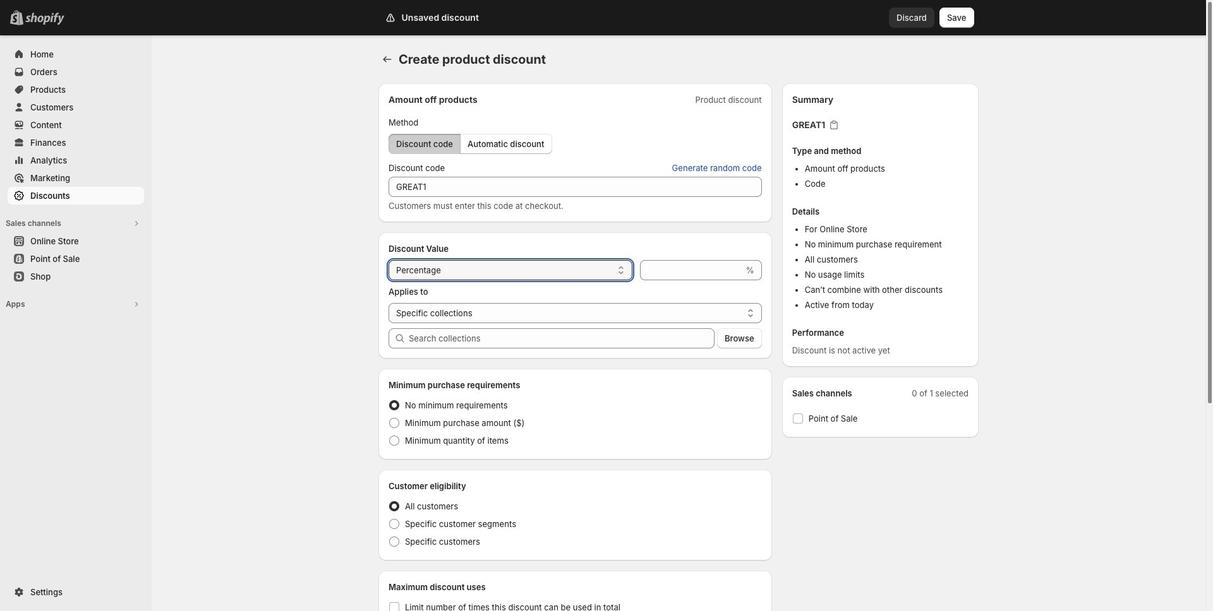 Task type: describe. For each thing, give the bounding box(es) containing it.
Search collections text field
[[409, 329, 715, 349]]



Task type: locate. For each thing, give the bounding box(es) containing it.
None text field
[[389, 177, 762, 197], [640, 260, 744, 281], [389, 177, 762, 197], [640, 260, 744, 281]]

shopify image
[[25, 13, 64, 25]]



Task type: vqa. For each thing, say whether or not it's contained in the screenshot.
Orders link at the top of page
no



